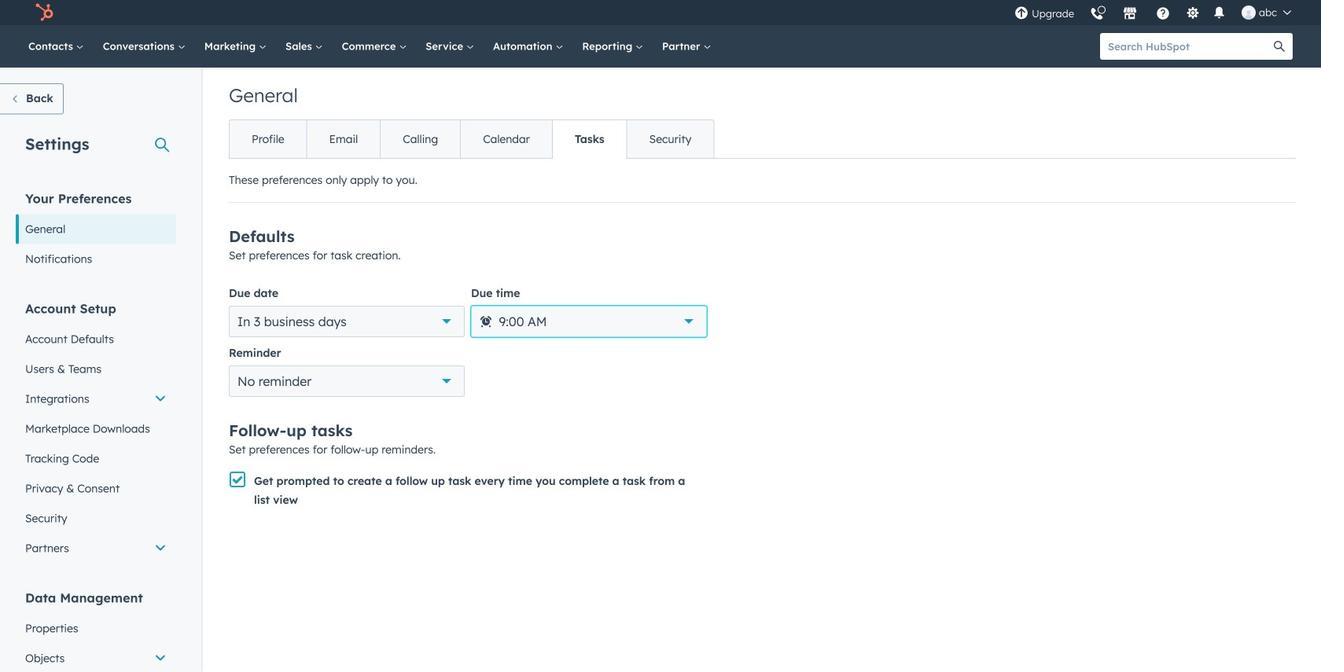 Task type: vqa. For each thing, say whether or not it's contained in the screenshot.
Search HubSpot search field
yes



Task type: describe. For each thing, give the bounding box(es) containing it.
account setup element
[[16, 300, 176, 564]]

marketplaces image
[[1124, 7, 1138, 21]]

your preferences element
[[16, 190, 176, 274]]



Task type: locate. For each thing, give the bounding box(es) containing it.
data management element
[[16, 590, 176, 673]]

menu
[[1007, 0, 1303, 25]]

navigation
[[229, 120, 715, 159]]

gary orlando image
[[1242, 6, 1257, 20]]

Search HubSpot search field
[[1101, 33, 1267, 60]]



